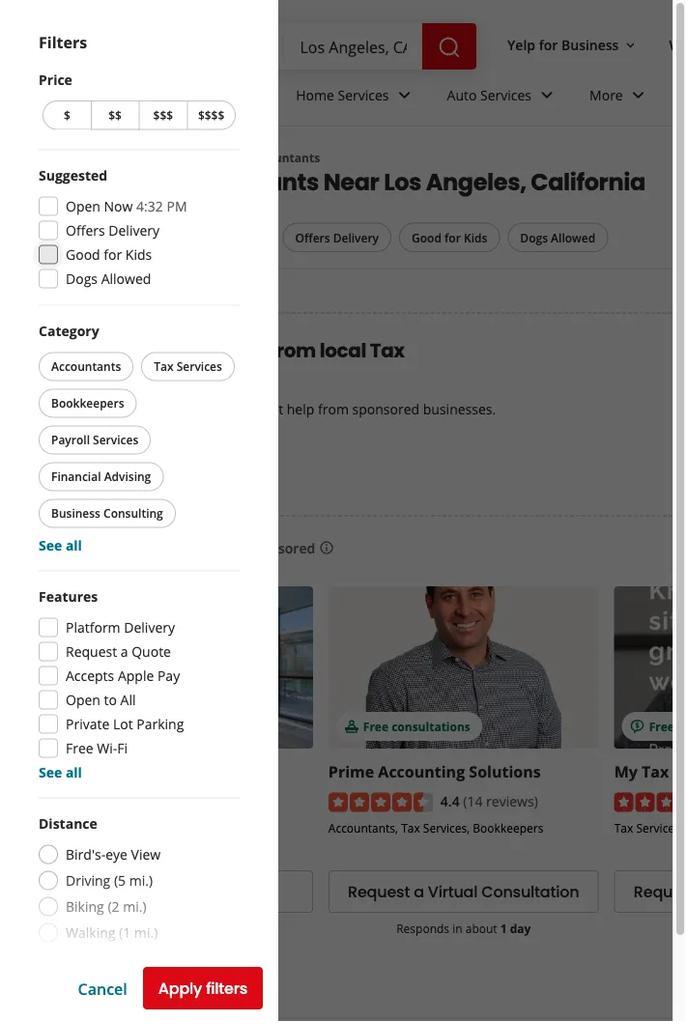 Task type: locate. For each thing, give the bounding box(es) containing it.
see all button for features
[[39, 764, 82, 782]]

1 vertical spatial payroll
[[237, 823, 274, 839]]

1 vertical spatial sponsored
[[39, 973, 122, 995]]

(2
[[108, 898, 119, 917]]

from left local
[[270, 337, 316, 364]]

sponsored down within
[[39, 973, 122, 995]]

1 horizontal spatial about
[[466, 922, 498, 938]]

1 horizontal spatial dogs allowed
[[520, 230, 596, 245]]

offers down top 10 best accountants near los angeles, california
[[295, 230, 330, 245]]

services right home
[[338, 86, 389, 104]]

0 vertical spatial all
[[78, 230, 92, 245]]

a inside button
[[414, 882, 424, 904]]

tell
[[72, 400, 93, 418]]

business consulting button
[[39, 499, 176, 528]]

services
[[338, 86, 389, 104], [481, 86, 532, 104], [169, 150, 216, 166], [177, 359, 222, 375], [93, 432, 138, 448]]

$$$$
[[198, 107, 225, 123]]

group containing features
[[39, 587, 240, 783]]

1 vertical spatial group
[[35, 321, 240, 555]]

1 horizontal spatial business
[[562, 35, 619, 54]]

None search field
[[147, 23, 481, 70]]

accountants down home
[[247, 150, 320, 166]]

professionals
[[72, 364, 200, 391]]

0 vertical spatial allowed
[[551, 230, 596, 245]]

accountants up bookkeepers button
[[51, 359, 121, 375]]

tax down 4.6
[[166, 823, 185, 839]]

24 chevron down v2 image inside auto services link
[[536, 84, 559, 107]]

1 horizontal spatial reviews)
[[486, 792, 538, 810]]

1 vertical spatial allowed
[[101, 270, 151, 288]]

allowed down all button
[[101, 270, 151, 288]]

see all button up features
[[39, 537, 82, 555]]

0 vertical spatial request
[[66, 643, 117, 661]]

24 chevron down v2 image
[[393, 84, 416, 107], [536, 84, 559, 107]]

tax right local
[[370, 337, 405, 364]]

0 vertical spatial good for kids
[[412, 230, 488, 245]]

1 vertical spatial view
[[124, 882, 160, 904]]

0 vertical spatial about
[[115, 400, 152, 418]]

1 see all button from the top
[[39, 537, 82, 555]]

all for category
[[66, 537, 82, 555]]

good inside button
[[412, 230, 442, 245]]

bookkeepers down the accountants button
[[51, 395, 124, 411]]

(5
[[114, 872, 126, 890]]

$$$
[[153, 107, 173, 123]]

see all button
[[39, 537, 82, 555], [39, 764, 82, 782]]

1 all from the top
[[66, 537, 82, 555]]

1 vertical spatial yelp
[[39, 150, 64, 166]]

offers inside button
[[295, 230, 330, 245]]

request inside "group"
[[66, 643, 117, 661]]

for down now
[[104, 246, 122, 264]]

0 horizontal spatial good for kids
[[66, 246, 152, 264]]

2 open from the top
[[66, 691, 100, 710]]

services down $$$$
[[169, 150, 216, 166]]

request
[[66, 643, 117, 661], [348, 882, 410, 904]]

1 vertical spatial bookkeepers
[[473, 821, 544, 836]]

0 horizontal spatial yelp
[[39, 150, 64, 166]]

view inside view business link
[[124, 882, 160, 904]]

$100 for $120 deal
[[77, 719, 182, 735]]

0 horizontal spatial all
[[78, 230, 92, 245]]

offers delivery down top 10 best accountants near los angeles, california
[[295, 230, 379, 245]]

all right to
[[120, 691, 136, 710]]

0 vertical spatial kids
[[464, 230, 488, 245]]

2 vertical spatial mi.)
[[134, 924, 158, 943]]

good for kids button
[[399, 223, 500, 252]]

request inside button
[[348, 882, 410, 904]]

mi.) for driving (5 mi.)
[[129, 872, 153, 890]]

1 vertical spatial good for kids
[[66, 246, 152, 264]]

free right 16 free consultations v2 image
[[363, 719, 389, 735]]

about left 1
[[466, 922, 498, 938]]

tax down 4.4 star rating image
[[401, 821, 420, 836]]

open up the private
[[66, 691, 100, 710]]

see up features
[[39, 537, 62, 555]]

1 horizontal spatial from
[[318, 400, 349, 418]]

1 see all from the top
[[39, 537, 82, 555]]

good for kids down the "angeles,"
[[412, 230, 488, 245]]

all for features
[[66, 764, 82, 782]]

4.4
[[441, 792, 460, 810]]

bird's-
[[66, 846, 106, 864]]

payroll services
[[51, 432, 138, 448]]

good down the los
[[412, 230, 442, 245]]

business consulting
[[51, 506, 163, 522]]

services,
[[423, 821, 470, 836], [637, 821, 683, 836], [188, 823, 234, 839], [43, 840, 89, 856]]

&
[[91, 762, 103, 782]]

cancel
[[78, 979, 127, 999]]

reviews)
[[200, 792, 252, 810], [486, 792, 538, 810]]

see all left &
[[39, 764, 82, 782]]

st
[[673, 762, 687, 782]]

lot
[[113, 715, 133, 734]]

1 horizontal spatial dogs
[[520, 230, 548, 245]]

tax inside button
[[154, 359, 174, 375]]

0 vertical spatial dogs
[[520, 230, 548, 245]]

all right 16 filter v2 image
[[78, 230, 92, 245]]

4
[[110, 950, 118, 969]]

0 horizontal spatial from
[[270, 337, 316, 364]]

sponsored left 16 info v2 icon
[[246, 539, 315, 557]]

1 see from the top
[[39, 537, 62, 555]]

0 vertical spatial view
[[131, 846, 161, 864]]

bookkeepers down 4.4 (14 reviews)
[[473, 821, 544, 836]]

financial
[[51, 469, 101, 485], [92, 840, 140, 856]]

4.4 star rating image
[[329, 793, 433, 813]]

auto
[[447, 86, 477, 104]]

mi.) right (1
[[134, 924, 158, 943]]

request for request a virtual consultation
[[348, 882, 410, 904]]

0 vertical spatial group
[[39, 166, 240, 290]]

mi.) right (2
[[123, 898, 147, 917]]

payroll down tell
[[51, 432, 90, 448]]

kids inside good for kids button
[[464, 230, 488, 245]]

open now 4:32 pm
[[66, 197, 187, 216]]

1 vertical spatial see
[[39, 764, 62, 782]]

price group
[[39, 70, 240, 134]]

cancel button
[[78, 979, 127, 999]]

tax
[[370, 337, 405, 364], [154, 359, 174, 375], [642, 762, 669, 782], [401, 821, 420, 836], [615, 821, 634, 836], [166, 823, 185, 839]]

services inside button
[[177, 359, 222, 375]]

1 horizontal spatial bookkeepers
[[473, 821, 544, 836]]

24 chevron down v2 image left auto
[[393, 84, 416, 107]]

0 vertical spatial advising
[[104, 469, 151, 485]]

a inside "group"
[[121, 643, 128, 661]]

0 horizontal spatial sponsored
[[39, 973, 122, 995]]

1 vertical spatial mi.)
[[123, 898, 147, 917]]

1 horizontal spatial good
[[412, 230, 442, 245]]

option group
[[39, 815, 240, 972]]

1 vertical spatial financial
[[92, 840, 140, 856]]

good for kids
[[412, 230, 488, 245], [66, 246, 152, 264]]

$$$$ button
[[187, 101, 236, 130]]

1 24 chevron down v2 image from the left
[[393, 84, 416, 107]]

0 horizontal spatial about
[[115, 400, 152, 418]]

reviews) for jarrar & associates cpas
[[200, 792, 252, 810]]

services inside "button"
[[93, 432, 138, 448]]

free left price
[[72, 337, 113, 364]]

my
[[615, 762, 638, 782]]

a for quote
[[121, 643, 128, 661]]

all left &
[[66, 764, 82, 782]]

16 filter v2 image
[[55, 231, 71, 246]]

1 vertical spatial kids
[[126, 246, 152, 264]]

request a virtual consultation button
[[329, 871, 599, 914]]

2 see all button from the top
[[39, 764, 82, 782]]

1 horizontal spatial offers
[[295, 230, 330, 245]]

accountants button
[[39, 352, 134, 381]]

for up auto services link
[[539, 35, 558, 54]]

business left "16 chevron down v2" "image"
[[562, 35, 619, 54]]

your
[[156, 400, 185, 418]]

1 horizontal spatial sponsored
[[246, 539, 315, 557]]

yelp up auto services link
[[508, 35, 536, 54]]

services right auto
[[481, 86, 532, 104]]

group
[[39, 166, 240, 290], [35, 321, 240, 555], [39, 587, 240, 783]]

es
[[678, 719, 687, 735]]

0 horizontal spatial bookkeepers
[[51, 395, 124, 411]]

2 see all from the top
[[39, 764, 82, 782]]

financial inside tax services, payroll services, financial advising
[[92, 840, 140, 856]]

see all up features
[[39, 537, 82, 555]]

0 vertical spatial payroll
[[51, 432, 90, 448]]

within
[[66, 950, 107, 969]]

free left es
[[649, 719, 675, 735]]

reviews) down solutions on the bottom
[[486, 792, 538, 810]]

view down license
[[131, 846, 161, 864]]

0 vertical spatial good
[[412, 230, 442, 245]]

24 chevron down v2 image
[[627, 84, 650, 107]]

from right help
[[318, 400, 349, 418]]

for inside filters group
[[445, 230, 461, 245]]

mi.) right (5 on the bottom of page
[[129, 872, 153, 890]]

dogs down 'california'
[[520, 230, 548, 245]]

reques
[[634, 882, 687, 904]]

all
[[78, 230, 92, 245], [120, 691, 136, 710]]

1 vertical spatial advising
[[143, 840, 188, 856]]

1 horizontal spatial allowed
[[551, 230, 596, 245]]

home services link
[[281, 70, 432, 126]]

you
[[202, 534, 238, 562]]

wr
[[669, 35, 687, 54]]

0 vertical spatial all
[[66, 537, 82, 555]]

0 vertical spatial financial
[[51, 469, 101, 485]]

(1
[[119, 924, 131, 943]]

a
[[686, 821, 687, 836]]

2 reviews) from the left
[[486, 792, 538, 810]]

businesses.
[[423, 400, 496, 418]]

0 horizontal spatial request
[[66, 643, 117, 661]]

for left 'you'
[[171, 534, 198, 562]]

offers delivery inside button
[[295, 230, 379, 245]]

2 all from the top
[[66, 764, 82, 782]]

kids down 4:32
[[126, 246, 152, 264]]

kids down the "angeles,"
[[464, 230, 488, 245]]

free inside "group"
[[66, 740, 93, 758]]

good down open now 4:32 pm
[[66, 246, 100, 264]]

dogs allowed
[[520, 230, 596, 245], [66, 270, 151, 288]]

fi
[[117, 740, 128, 758]]

2 see from the top
[[39, 764, 62, 782]]

financial down "payroll services" "button"
[[51, 469, 101, 485]]

1 vertical spatial about
[[466, 922, 498, 938]]

0 vertical spatial yelp
[[508, 35, 536, 54]]

a left virtual
[[414, 882, 424, 904]]

0 vertical spatial see all
[[39, 537, 82, 555]]

delivery down near
[[333, 230, 379, 245]]

tax up your
[[154, 359, 174, 375]]

for inside "group"
[[104, 246, 122, 264]]

for down the "angeles,"
[[445, 230, 461, 245]]

0 vertical spatial a
[[121, 643, 128, 661]]

group containing suggested
[[39, 166, 240, 290]]

accepts
[[66, 667, 114, 685]]

1 horizontal spatial kids
[[464, 230, 488, 245]]

view right (2
[[124, 882, 160, 904]]

24 chevron down v2 image inside home services 'link'
[[393, 84, 416, 107]]

yelp up the suggested at the top left of page
[[39, 150, 64, 166]]

0 vertical spatial see all button
[[39, 537, 82, 555]]

tax inside free price estimates from local tax professionals tell us about your project and get help from sponsored businesses.
[[370, 337, 405, 364]]

1 horizontal spatial a
[[414, 882, 424, 904]]

0 vertical spatial mi.)
[[129, 872, 153, 890]]

request up the responds
[[348, 882, 410, 904]]

a for virtual
[[414, 882, 424, 904]]

0 horizontal spatial dogs
[[66, 270, 98, 288]]

0 horizontal spatial dogs allowed
[[66, 270, 151, 288]]

view
[[131, 846, 161, 864], [124, 882, 160, 904]]

offers delivery down now
[[66, 221, 160, 240]]

yelp
[[508, 35, 536, 54], [39, 150, 64, 166]]

0 vertical spatial bookkeepers
[[51, 395, 124, 411]]

0 vertical spatial from
[[270, 337, 316, 364]]

delivery down open now 4:32 pm
[[109, 221, 160, 240]]

bookkeepers
[[51, 395, 124, 411], [473, 821, 544, 836]]

free
[[72, 337, 113, 364], [363, 719, 389, 735], [649, 719, 675, 735], [66, 740, 93, 758]]

platform delivery
[[66, 619, 175, 637]]

16 chevron down v2 image
[[623, 38, 639, 53]]

0 vertical spatial see
[[39, 537, 62, 555]]

services, down 4.6 (21 reviews)
[[188, 823, 234, 839]]

24 chevron down v2 image down yelp for business
[[536, 84, 559, 107]]

0 horizontal spatial business
[[51, 506, 100, 522]]

1 vertical spatial see all
[[39, 764, 82, 782]]

2 24 chevron down v2 image from the left
[[536, 84, 559, 107]]

offers
[[66, 221, 105, 240], [295, 230, 330, 245]]

1 horizontal spatial good for kids
[[412, 230, 488, 245]]

services inside 'link'
[[338, 86, 389, 104]]

1 vertical spatial business
[[51, 506, 100, 522]]

jarrar
[[43, 762, 87, 782]]

a up accepts apple pay
[[121, 643, 128, 661]]

view business
[[124, 882, 232, 904]]

filters
[[206, 978, 248, 1000]]

see left &
[[39, 764, 62, 782]]

0 vertical spatial open
[[66, 197, 100, 216]]

get started button
[[72, 449, 188, 492]]

reviews) for prime accounting solutions
[[486, 792, 538, 810]]

dogs allowed down all button
[[66, 270, 151, 288]]

dogs allowed down 'california'
[[520, 230, 596, 245]]

2 vertical spatial group
[[39, 587, 240, 783]]

1 horizontal spatial 24 chevron down v2 image
[[536, 84, 559, 107]]

16 verified v2 image
[[43, 823, 58, 838]]

all down business consulting "button"
[[66, 537, 82, 555]]

services, down 5 star rating image
[[637, 821, 683, 836]]

reviews) down cpas
[[200, 792, 252, 810]]

0 horizontal spatial 24 chevron down v2 image
[[393, 84, 416, 107]]

yelp for business button
[[500, 27, 646, 62]]

see
[[39, 537, 62, 555], [39, 764, 62, 782]]

open for open to all
[[66, 691, 100, 710]]

0 horizontal spatial allowed
[[101, 270, 151, 288]]

1 reviews) from the left
[[200, 792, 252, 810]]

kids
[[464, 230, 488, 245], [126, 246, 152, 264]]

mi.) for biking (2 mi.)
[[123, 898, 147, 917]]

filters
[[39, 32, 87, 53]]

good for kids down now
[[66, 246, 152, 264]]

accountants link
[[247, 150, 320, 166]]

1 vertical spatial a
[[414, 882, 424, 904]]

1 vertical spatial see all button
[[39, 764, 82, 782]]

1 open from the top
[[66, 197, 100, 216]]

payroll
[[51, 432, 90, 448], [237, 823, 274, 839]]

see all button left &
[[39, 764, 82, 782]]

1 horizontal spatial request
[[348, 882, 410, 904]]

within 4 blocks
[[66, 950, 161, 969]]

services down us
[[93, 432, 138, 448]]

my tax st
[[615, 762, 687, 782]]

dogs allowed inside button
[[520, 230, 596, 245]]

$
[[64, 107, 70, 123]]

option group containing distance
[[39, 815, 240, 972]]

4.6 star rating image
[[43, 793, 147, 813]]

yelp inside button
[[508, 35, 536, 54]]

offers down now
[[66, 221, 105, 240]]

1 horizontal spatial offers delivery
[[295, 230, 379, 245]]

see for category
[[39, 537, 62, 555]]

(21
[[177, 792, 197, 810]]

10
[[86, 166, 109, 198]]

free for es
[[649, 719, 675, 735]]

4:32
[[136, 197, 163, 216]]

0 vertical spatial business
[[562, 35, 619, 54]]

0 horizontal spatial reviews)
[[200, 792, 252, 810]]

payroll down 4.6 (21 reviews)
[[237, 823, 274, 839]]

free inside free price estimates from local tax professionals tell us about your project and get help from sponsored businesses.
[[72, 337, 113, 364]]

1 vertical spatial open
[[66, 691, 100, 710]]

verified
[[62, 823, 107, 839]]

tax services, a
[[615, 821, 687, 836]]

business
[[164, 882, 232, 904]]

1 horizontal spatial yelp
[[508, 35, 536, 54]]

0 horizontal spatial good
[[66, 246, 100, 264]]

eye
[[106, 846, 128, 864]]

16 info v2 image
[[319, 541, 335, 556]]

0 horizontal spatial a
[[121, 643, 128, 661]]

1 vertical spatial all
[[66, 764, 82, 782]]

dogs down all button
[[66, 270, 98, 288]]

1 vertical spatial request
[[348, 882, 410, 904]]

services up project
[[177, 359, 222, 375]]

services for home services
[[338, 86, 389, 104]]

1 horizontal spatial all
[[120, 691, 136, 710]]

accountants inside button
[[51, 359, 121, 375]]

blocks
[[121, 950, 161, 969]]

about right us
[[115, 400, 152, 418]]

24 chevron down v2 image for auto services
[[536, 84, 559, 107]]

free down $100
[[66, 740, 93, 758]]

advising
[[104, 469, 151, 485], [143, 840, 188, 856]]

5 star rating image
[[615, 793, 687, 813]]

bookkeepers button
[[39, 389, 137, 418]]

delivery inside offers delivery button
[[333, 230, 379, 245]]

0 horizontal spatial offers
[[66, 221, 105, 240]]

for up fi
[[107, 719, 124, 735]]

0 horizontal spatial payroll
[[51, 432, 90, 448]]

1 vertical spatial all
[[120, 691, 136, 710]]

request up accepts
[[66, 643, 117, 661]]

in
[[453, 922, 463, 938]]

payroll inside "button"
[[51, 432, 90, 448]]

allowed down 'california'
[[551, 230, 596, 245]]

0 vertical spatial sponsored
[[246, 539, 315, 557]]

about
[[115, 400, 152, 418], [466, 922, 498, 938]]

apply filters button
[[143, 968, 263, 1010]]

1 horizontal spatial payroll
[[237, 823, 274, 839]]

request a quote
[[66, 643, 171, 661]]

mi.) for walking (1 mi.)
[[134, 924, 158, 943]]

open down the suggested at the top left of page
[[66, 197, 100, 216]]

verified license button
[[62, 821, 153, 839]]

0 vertical spatial dogs allowed
[[520, 230, 596, 245]]

financial down verified license
[[92, 840, 140, 856]]

business up special
[[51, 506, 100, 522]]



Task type: vqa. For each thing, say whether or not it's contained in the screenshot.
1
yes



Task type: describe. For each thing, give the bounding box(es) containing it.
allowed inside "group"
[[101, 270, 151, 288]]

tax left st on the right of the page
[[642, 762, 669, 782]]

consulting
[[104, 506, 163, 522]]

sponsored
[[352, 400, 420, 418]]

good for kids inside good for kids button
[[412, 230, 488, 245]]

restaurants
[[162, 86, 238, 104]]

get
[[264, 400, 283, 418]]

business inside yelp for business button
[[562, 35, 619, 54]]

tax down 5 star rating image
[[615, 821, 634, 836]]

accountants,
[[329, 821, 398, 836]]

sponsored for sponsored results
[[39, 973, 122, 995]]

services for tax services
[[177, 359, 222, 375]]

accepts apple pay
[[66, 667, 180, 685]]

all inside button
[[78, 230, 92, 245]]

jarrar & associates cpas link
[[43, 762, 230, 782]]

now
[[104, 197, 133, 216]]

business inside business consulting "button"
[[51, 506, 100, 522]]

solutions
[[469, 762, 541, 782]]

restaurants link
[[147, 70, 281, 126]]

see all for category
[[39, 537, 82, 555]]

view business link
[[43, 871, 313, 914]]

private lot parking
[[66, 715, 184, 734]]

biking (2 mi.)
[[66, 898, 147, 917]]

financial advising button
[[39, 463, 164, 492]]

responds in about 1 day
[[397, 922, 531, 938]]

estimates
[[169, 337, 266, 364]]

suggested
[[39, 166, 107, 185]]

prime accounting solutions
[[329, 762, 541, 782]]

payroll inside tax services, payroll services, financial advising
[[237, 823, 274, 839]]

apply filters
[[158, 978, 248, 1000]]

services for professional services
[[169, 150, 216, 166]]

(14
[[463, 792, 483, 810]]

top 10 best accountants near los angeles, california
[[39, 166, 646, 198]]

request for request a quote
[[66, 643, 117, 661]]

price
[[116, 337, 165, 364]]

home services
[[296, 86, 389, 104]]

4.6 (21 reviews)
[[155, 792, 252, 810]]

1
[[501, 922, 507, 938]]

1 vertical spatial good
[[66, 246, 100, 264]]

get
[[87, 460, 114, 482]]

wi-
[[97, 740, 117, 758]]

prime accounting solutions link
[[329, 762, 541, 782]]

see for features
[[39, 764, 62, 782]]

professional services
[[95, 150, 216, 166]]

more
[[590, 86, 623, 104]]

0 horizontal spatial offers delivery
[[66, 221, 160, 240]]

services for payroll services
[[93, 432, 138, 448]]

yelp for yelp for business
[[508, 35, 536, 54]]

us
[[97, 400, 112, 418]]

1 vertical spatial dogs allowed
[[66, 270, 151, 288]]

parking
[[137, 715, 184, 734]]

tax services button
[[141, 352, 235, 381]]

16 free estimates v2 image
[[630, 719, 646, 735]]

4.6
[[155, 792, 174, 810]]

filters group
[[39, 223, 612, 253]]

apply
[[158, 978, 202, 1000]]

services, down 16 verified v2 icon
[[43, 840, 89, 856]]

consultation
[[482, 882, 580, 904]]

$$ button
[[91, 101, 139, 130]]

features
[[39, 588, 98, 606]]

sponsored for sponsored
[[246, 539, 315, 557]]

free for price
[[72, 337, 113, 364]]

driving (5 mi.)
[[66, 872, 153, 890]]

deal
[[156, 719, 182, 735]]

started
[[118, 460, 172, 482]]

open for open now 4:32 pm
[[66, 197, 100, 216]]

16 deal v2 image
[[58, 719, 73, 735]]

1 vertical spatial dogs
[[66, 270, 98, 288]]

free es link
[[615, 587, 687, 749]]

project
[[188, 400, 232, 418]]

tax inside tax services, payroll services, financial advising
[[166, 823, 185, 839]]

apple
[[118, 667, 154, 685]]

pm
[[167, 197, 187, 216]]

offers
[[113, 534, 168, 562]]

los
[[384, 166, 422, 198]]

pay
[[158, 667, 180, 685]]

all button
[[43, 223, 105, 253]]

local
[[320, 337, 366, 364]]

business categories element
[[147, 70, 687, 126]]

help
[[287, 400, 315, 418]]

$$$ button
[[139, 101, 187, 130]]

angeles,
[[426, 166, 527, 198]]

$120
[[127, 719, 153, 735]]

walking
[[66, 924, 115, 943]]

all inside "group"
[[120, 691, 136, 710]]

16 free consultations v2 image
[[344, 719, 359, 735]]

auto services link
[[432, 70, 574, 126]]

accountants down "$$$$" button
[[169, 166, 319, 198]]

see all button for category
[[39, 537, 82, 555]]

free for wi-
[[66, 740, 93, 758]]

search image
[[438, 36, 461, 59]]

allowed inside button
[[551, 230, 596, 245]]

free for consultations
[[363, 719, 389, 735]]

1 vertical spatial from
[[318, 400, 349, 418]]

virtual
[[428, 882, 478, 904]]

0 horizontal spatial kids
[[126, 246, 152, 264]]

bookkeepers inside button
[[51, 395, 124, 411]]

dogs inside dogs allowed button
[[520, 230, 548, 245]]

advising inside tax services, payroll services, financial advising
[[143, 840, 188, 856]]

advising inside financial advising button
[[104, 469, 151, 485]]

request a virtual consultation
[[348, 882, 580, 904]]

about inside free price estimates from local tax professionals tell us about your project and get help from sponsored businesses.
[[115, 400, 152, 418]]

auto services
[[447, 86, 532, 104]]

verified license
[[62, 823, 153, 839]]

24 chevron down v2 image for home services
[[393, 84, 416, 107]]

platform
[[66, 619, 121, 637]]

and
[[236, 400, 260, 418]]

near
[[324, 166, 379, 198]]

$100
[[77, 719, 104, 735]]

services for auto services
[[481, 86, 532, 104]]

special
[[39, 534, 109, 562]]

yelp for yelp
[[39, 150, 64, 166]]

reques button
[[615, 871, 687, 914]]

results
[[125, 973, 182, 995]]

top
[[39, 166, 82, 198]]

my tax st link
[[615, 762, 687, 782]]

open to all
[[66, 691, 136, 710]]

4.4 (14 reviews)
[[441, 792, 538, 810]]

group containing category
[[35, 321, 240, 555]]

see all for features
[[39, 764, 82, 782]]

california
[[531, 166, 646, 198]]

delivery up quote
[[124, 619, 175, 637]]

services, down 4.4
[[423, 821, 470, 836]]

re
[[676, 922, 687, 938]]

16 info v2 image
[[186, 976, 202, 991]]

financial inside financial advising button
[[51, 469, 101, 485]]

$100 for $120 deal link
[[43, 587, 313, 749]]

associates
[[107, 762, 188, 782]]



